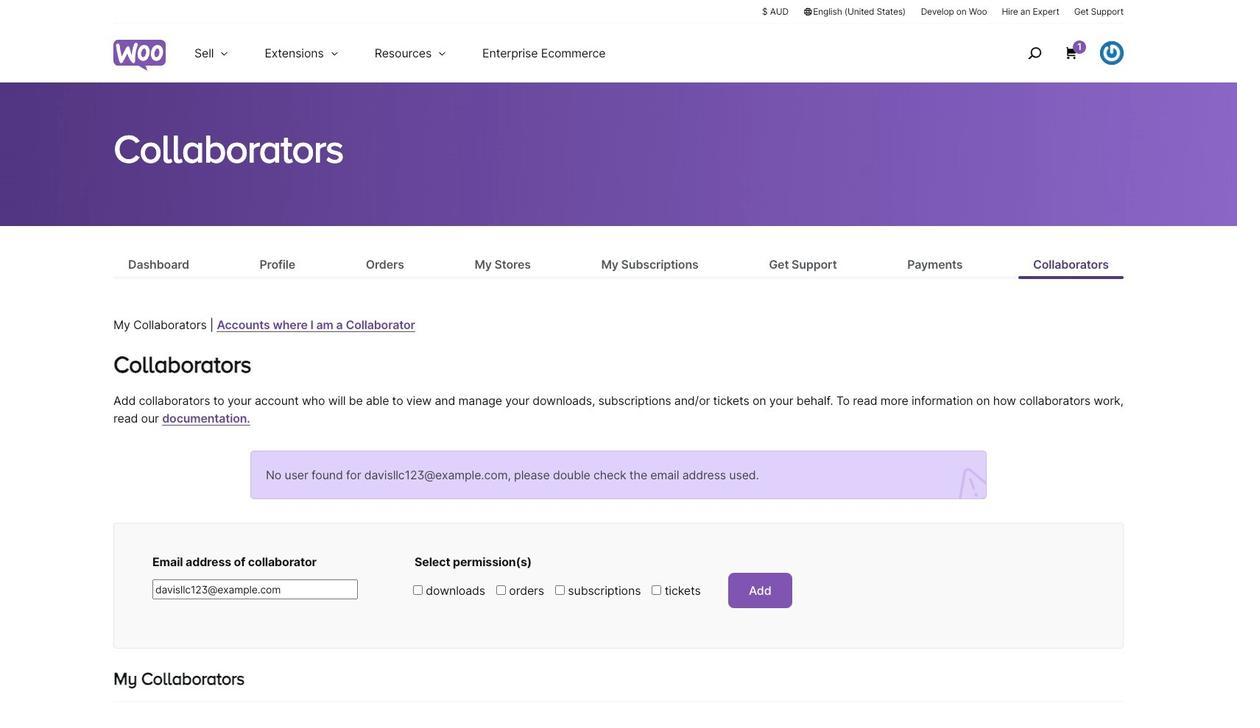 Task type: locate. For each thing, give the bounding box(es) containing it.
None checkbox
[[496, 586, 506, 595], [652, 586, 662, 595], [496, 586, 506, 595], [652, 586, 662, 595]]

None checkbox
[[413, 586, 423, 595], [555, 586, 565, 595], [413, 586, 423, 595], [555, 586, 565, 595]]

search image
[[1023, 41, 1047, 65]]



Task type: describe. For each thing, give the bounding box(es) containing it.
open account menu image
[[1100, 41, 1124, 65]]

service navigation menu element
[[997, 29, 1124, 77]]



